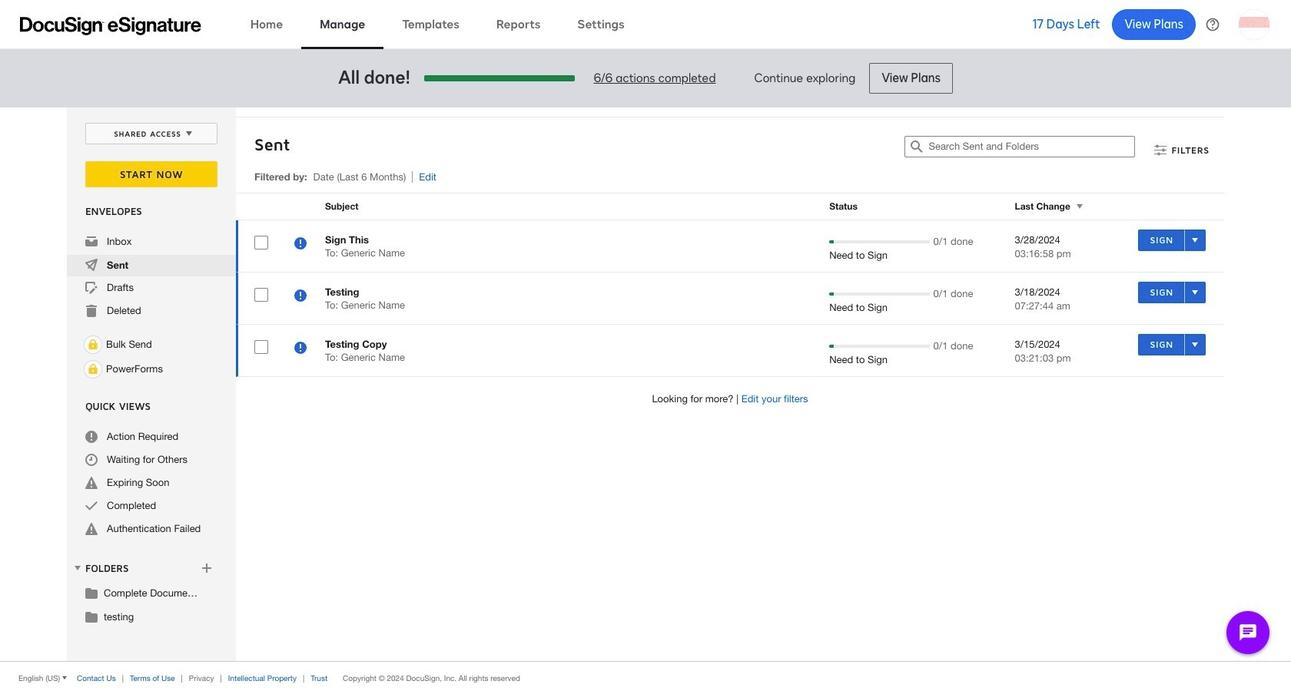 Task type: describe. For each thing, give the bounding box(es) containing it.
completed image
[[85, 500, 98, 513]]

sent image
[[85, 259, 98, 271]]

2 alert image from the top
[[85, 523, 98, 536]]

trash image
[[85, 305, 98, 317]]

lock image
[[84, 360, 102, 379]]

draft image
[[85, 282, 98, 294]]

1 need to sign image from the top
[[294, 237, 307, 252]]

view folders image
[[71, 562, 84, 575]]

lock image
[[84, 336, 102, 354]]

your uploaded profile image image
[[1239, 9, 1270, 40]]

1 alert image from the top
[[85, 477, 98, 490]]

folder image
[[85, 611, 98, 623]]



Task type: locate. For each thing, give the bounding box(es) containing it.
1 vertical spatial alert image
[[85, 523, 98, 536]]

docusign esignature image
[[20, 17, 201, 35]]

2 vertical spatial need to sign image
[[294, 342, 307, 357]]

clock image
[[85, 454, 98, 466]]

inbox image
[[85, 236, 98, 248]]

Search Sent and Folders text field
[[929, 137, 1135, 157]]

alert image down completed icon
[[85, 523, 98, 536]]

2 need to sign image from the top
[[294, 290, 307, 304]]

1 vertical spatial need to sign image
[[294, 290, 307, 304]]

3 need to sign image from the top
[[294, 342, 307, 357]]

secondary navigation region
[[67, 108, 1228, 662]]

0 vertical spatial need to sign image
[[294, 237, 307, 252]]

alert image
[[85, 477, 98, 490], [85, 523, 98, 536]]

need to sign image
[[294, 237, 307, 252], [294, 290, 307, 304], [294, 342, 307, 357]]

alert image down clock image
[[85, 477, 98, 490]]

0 vertical spatial alert image
[[85, 477, 98, 490]]

folder image
[[85, 587, 98, 599]]

more info region
[[0, 662, 1291, 695]]

action required image
[[85, 431, 98, 443]]



Task type: vqa. For each thing, say whether or not it's contained in the screenshot.
completed icon
yes



